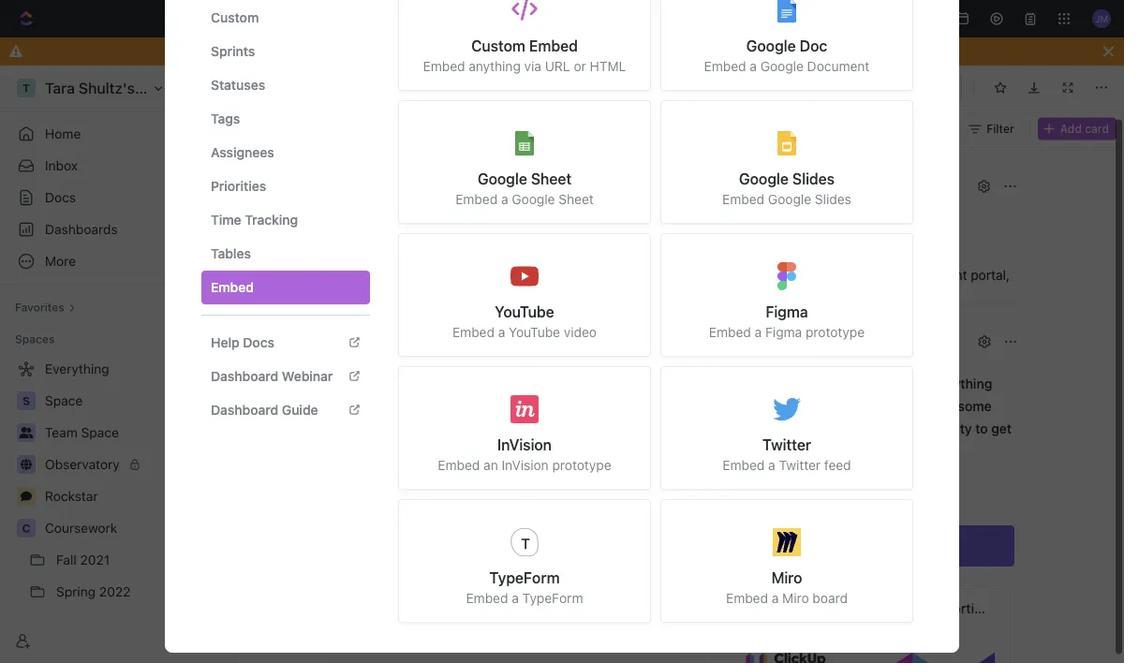 Task type: vqa. For each thing, say whether or not it's contained in the screenshot.
WHEN
no



Task type: locate. For each thing, give the bounding box(es) containing it.
your
[[761, 268, 787, 283]]

1 vertical spatial typeform
[[523, 591, 583, 606]]

dashboards right with
[[1024, 601, 1098, 617]]

prototype for invision
[[552, 458, 612, 473]]

miro
[[772, 569, 803, 587], [783, 591, 809, 606]]

1 vertical spatial prototype
[[552, 458, 612, 473]]

dec
[[881, 75, 903, 89]]

you right do
[[384, 44, 407, 59]]

clickup
[[438, 178, 493, 195], [748, 601, 796, 617]]

clickup right 'welcome'
[[438, 178, 493, 195]]

dashboards overview
[[720, 485, 856, 500]]

1 horizontal spatial guide
[[791, 545, 827, 560]]

dashboards inside sidebar navigation
[[45, 222, 118, 237]]

this
[[354, 268, 379, 283]]

1 vertical spatial dashboard
[[211, 402, 278, 418]]

dashboard down dashboard webinar
[[211, 402, 278, 418]]

to left 'you.'
[[815, 399, 827, 414]]

dashboard up miro embed a miro board
[[720, 545, 787, 560]]

2 vertical spatial you
[[711, 444, 734, 459]]

guide down webinar
[[282, 402, 318, 418]]

how
[[720, 532, 747, 547]]

youtube
[[495, 303, 555, 321], [509, 325, 560, 340]]

1 horizontal spatial you
[[555, 268, 577, 283]]

0 vertical spatial of
[[653, 290, 665, 306]]

am
[[997, 75, 1014, 89]]

1 horizontal spatial docs
[[243, 335, 275, 350]]

hide
[[706, 44, 735, 59]]

custom up 'anything'
[[472, 37, 526, 55]]

or right url
[[574, 59, 586, 74]]

tracking
[[245, 212, 298, 228]]

variety
[[608, 290, 649, 306]]

📚 docs, files & links
[[710, 333, 861, 351]]

invision right an
[[502, 458, 549, 473]]

dashboard inside dashboard guide link
[[211, 402, 278, 418]]

a inside youtube embed a youtube video
[[498, 325, 505, 340]]

a inside twitter embed a twitter feed
[[769, 458, 776, 473]]

video
[[564, 325, 597, 340]]

typeform embed a typeform
[[466, 569, 583, 606]]

0 vertical spatial prototype
[[806, 325, 865, 340]]

we've
[[860, 399, 898, 414]]

0 horizontal spatial you
[[384, 44, 407, 59]]

docs right help
[[243, 335, 275, 350]]

invision
[[498, 436, 552, 454], [502, 458, 549, 473]]

docs,
[[729, 333, 770, 351]]

or
[[574, 59, 586, 74], [582, 290, 594, 306]]

enable
[[655, 44, 697, 59]]

feed
[[825, 458, 852, 473]]

0 vertical spatial docs
[[45, 190, 76, 205]]

0 vertical spatial custom
[[211, 10, 259, 25]]

0 vertical spatial or
[[574, 59, 586, 74]]

0 horizontal spatial docs
[[45, 190, 76, 205]]

figma up 📚 docs, files & links
[[766, 303, 808, 321]]

1 vertical spatial slides
[[815, 192, 852, 207]]

clickup left board
[[748, 601, 796, 617]]

document
[[808, 59, 870, 74]]

custom for custom embed embed anything via url or html
[[472, 37, 526, 55]]

🗣 chat button
[[350, 329, 583, 355]]

1 vertical spatial youtube
[[509, 325, 560, 340]]

1 vertical spatial of
[[911, 376, 923, 392]]

to right want
[[444, 44, 456, 59]]

time
[[211, 212, 241, 228]]

0 horizontal spatial guide
[[282, 402, 318, 418]]

dashboard inside 'dashboard webinar' link
[[211, 369, 278, 384]]

coursework link
[[45, 514, 227, 544]]

2 horizontal spatial you
[[711, 444, 734, 459]]

dashboard for dashboard webinar
[[211, 369, 278, 384]]

2023
[[921, 75, 950, 89]]

figma left "&"
[[766, 325, 802, 340]]

statuses
[[211, 77, 265, 93]]

you inside this is a simple example to show you how dashboards can work as your personal headquarters, client portal, or a variety of other possibilities.
[[555, 268, 577, 283]]

1 vertical spatial figma
[[766, 325, 802, 340]]

1 vertical spatial guide
[[791, 545, 827, 560]]

a inside figma embed a figma prototype
[[755, 325, 762, 340]]

twitter down important
[[763, 436, 812, 454]]

dashboards down docs link at the top of the page
[[45, 222, 118, 237]]

embed inside the google slides embed google slides
[[723, 192, 765, 207]]

overview
[[798, 485, 856, 500]]

dashboard webinar
[[211, 369, 333, 384]]

0 horizontal spatial custom
[[211, 10, 259, 25]]

of
[[653, 290, 665, 306], [911, 376, 923, 392]]

share button
[[889, 73, 962, 103]]

custom for custom
[[211, 10, 259, 25]]

leverage
[[869, 601, 926, 617]]

0 vertical spatial sheet
[[531, 170, 572, 188]]

welcome
[[350, 178, 416, 195]]

a inside google sheet embed a google sheet
[[501, 192, 508, 207]]

dashboards inside button
[[497, 178, 582, 195]]

a for figma
[[755, 325, 762, 340]]

twitter up dashboards overview
[[779, 458, 821, 473]]

miro down build on the bottom
[[772, 569, 803, 587]]

coursework
[[45, 521, 117, 536]]

everything
[[927, 376, 993, 392]]

dashboards down "started!"
[[720, 485, 794, 500]]

that's
[[711, 399, 747, 414]]

to keep track of everything that's important to you. we've included some links to our help docs, blog, and university to get you started!
[[711, 376, 1016, 459]]

invision up an
[[498, 436, 552, 454]]

dashboard
[[211, 369, 278, 384], [211, 402, 278, 418], [720, 545, 787, 560]]

0 vertical spatial slides
[[793, 170, 835, 188]]

a inside miro embed a miro board
[[772, 591, 779, 606]]

dashboard inside how to build a project management dashboard guide
[[720, 545, 787, 560]]

None text field
[[369, 76, 553, 99]]

of up included
[[911, 376, 923, 392]]

to right 'welcome'
[[420, 178, 434, 195]]

miro left board
[[783, 591, 809, 606]]

blog,
[[851, 421, 882, 437]]

1 vertical spatial you
[[555, 268, 577, 283]]

a for miro
[[772, 591, 779, 606]]

help docs link
[[201, 326, 370, 360]]

youtube left video
[[509, 325, 560, 340]]

docs down the inbox in the left top of the page
[[45, 190, 76, 205]]

to left keep at the right
[[826, 376, 839, 392]]

dashboards inside "link"
[[1024, 601, 1098, 617]]

1 horizontal spatial prototype
[[806, 325, 865, 340]]

notifications?
[[558, 44, 642, 59]]

keep
[[842, 376, 872, 392]]

guide up miro embed a miro board
[[791, 545, 827, 560]]

0 vertical spatial clickup
[[438, 178, 493, 195]]

a inside typeform embed a typeform
[[512, 591, 519, 606]]

figma embed a figma prototype
[[709, 303, 865, 340]]

dashboards
[[497, 178, 582, 195], [45, 222, 118, 237], [609, 268, 682, 283], [720, 485, 794, 500], [1024, 601, 1098, 617]]

management
[[864, 532, 945, 547]]

anything
[[469, 59, 521, 74]]

embed inside google sheet embed a google sheet
[[456, 192, 498, 207]]

prototype inside figma embed a figma prototype
[[806, 325, 865, 340]]

hey there! 👋
[[597, 217, 767, 251]]

files
[[773, 333, 806, 351]]

how to build a project management dashboard guide
[[720, 532, 948, 560]]

0 vertical spatial figma
[[766, 303, 808, 321]]

or down how
[[582, 290, 594, 306]]

docs inside sidebar navigation
[[45, 190, 76, 205]]

to
[[444, 44, 456, 59], [420, 178, 434, 195], [504, 268, 516, 283], [826, 376, 839, 392], [815, 399, 827, 414], [743, 421, 756, 437], [976, 421, 988, 437]]

clickup logo image
[[1028, 73, 1111, 90]]

custom inside custom embed embed anything via url or html
[[472, 37, 526, 55]]

html
[[590, 59, 626, 74]]

0 horizontal spatial prototype
[[552, 458, 612, 473]]

1 vertical spatial custom
[[472, 37, 526, 55]]

of left other
[[653, 290, 665, 306]]

priorities
[[211, 179, 266, 194]]

assignees
[[211, 145, 274, 160]]

dashboards up 'show'
[[497, 178, 582, 195]]

headquarters,
[[847, 268, 931, 283]]

a inside google doc embed a google document
[[750, 59, 757, 74]]

want
[[410, 44, 440, 59]]

you down the links at the bottom of page
[[711, 444, 734, 459]]

1 vertical spatial clickup
[[748, 601, 796, 617]]

you
[[384, 44, 407, 59], [555, 268, 577, 283], [711, 444, 734, 459]]

embed inside figma embed a figma prototype
[[709, 325, 751, 340]]

coursework, , element
[[17, 519, 36, 538]]

included
[[902, 399, 955, 414]]

1 horizontal spatial clickup
[[748, 601, 796, 617]]

home
[[45, 126, 81, 142]]

of inside this is a simple example to show you how dashboards can work as your personal headquarters, client portal, or a variety of other possibilities.
[[653, 290, 665, 306]]

dashboard webinar link
[[201, 360, 370, 394]]

1 horizontal spatial of
[[911, 376, 923, 392]]

0 horizontal spatial clickup
[[438, 178, 493, 195]]

dashboards up variety
[[609, 268, 682, 283]]

prototype inside invision embed an invision prototype
[[552, 458, 612, 473]]

2 vertical spatial dashboard
[[720, 545, 787, 560]]

dashboard down help docs
[[211, 369, 278, 384]]

you left how
[[555, 268, 577, 283]]

you.
[[830, 399, 857, 414]]

guide inside how to build a project management dashboard guide
[[791, 545, 827, 560]]

1 horizontal spatial custom
[[472, 37, 526, 55]]

sheet
[[531, 170, 572, 188], [559, 192, 594, 207]]

to left 'show'
[[504, 268, 516, 283]]

share
[[915, 80, 951, 95]]

1 vertical spatial or
[[582, 290, 594, 306]]

clickup inside button
[[438, 178, 493, 195]]

show
[[520, 268, 551, 283]]

an
[[484, 458, 498, 473]]

example
[[450, 268, 501, 283]]

1 vertical spatial docs
[[243, 335, 275, 350]]

0 horizontal spatial of
[[653, 290, 665, 306]]

youtube down 'show'
[[495, 303, 555, 321]]

custom up sprints
[[211, 10, 259, 25]]

0 vertical spatial dashboard
[[211, 369, 278, 384]]



Task type: describe. For each thing, give the bounding box(es) containing it.
inbox
[[45, 158, 78, 173]]

do you want to enable browser notifications? enable hide this
[[364, 44, 761, 59]]

embed inside invision embed an invision prototype
[[438, 458, 480, 473]]

a for youtube
[[498, 325, 505, 340]]

auto
[[863, 122, 888, 135]]

and
[[885, 421, 909, 437]]

add card button
[[1038, 118, 1117, 140]]

as
[[743, 268, 757, 283]]

tables
[[211, 246, 251, 261]]

📚 docs, files & links button
[[709, 329, 967, 355]]

help
[[783, 421, 810, 437]]

search...
[[547, 11, 600, 26]]

links
[[711, 421, 740, 437]]

0 vertical spatial typeform
[[490, 569, 560, 587]]

miro embed a miro board
[[726, 569, 848, 606]]

time tracking
[[211, 212, 298, 228]]

chat
[[371, 333, 405, 351]]

university
[[912, 421, 972, 437]]

help
[[211, 335, 240, 350]]

portal,
[[971, 268, 1010, 283]]

1 vertical spatial sheet
[[559, 192, 594, 207]]

personal
[[791, 268, 843, 283]]

dashboard guide link
[[201, 394, 370, 427]]

started!
[[737, 444, 786, 459]]

1 vertical spatial twitter
[[779, 458, 821, 473]]

other
[[668, 290, 700, 306]]

clickup university: leverage reporting with dashboards link
[[748, 587, 1098, 632]]

add
[[1061, 122, 1082, 135]]

embed inside miro embed a miro board
[[726, 591, 768, 606]]

twitter embed a twitter feed
[[723, 436, 852, 473]]

0 vertical spatial youtube
[[495, 303, 555, 321]]

browser
[[505, 44, 555, 59]]

simple
[[407, 268, 446, 283]]

home link
[[7, 119, 231, 149]]

to
[[751, 532, 766, 547]]

docs,
[[813, 421, 847, 437]]

to left the our
[[743, 421, 756, 437]]

build
[[769, 532, 800, 547]]

our
[[759, 421, 780, 437]]

links
[[824, 333, 861, 351]]

1 figma from the top
[[766, 303, 808, 321]]

to left get
[[976, 421, 988, 437]]

inbox link
[[7, 151, 231, 181]]

doc
[[800, 37, 828, 55]]

this
[[738, 44, 761, 59]]

&
[[810, 333, 820, 351]]

do
[[364, 44, 381, 59]]

some
[[958, 399, 992, 414]]

to inside button
[[420, 178, 434, 195]]

dashboard for dashboard guide
[[211, 402, 278, 418]]

embed inside typeform embed a typeform
[[466, 591, 508, 606]]

a for twitter
[[769, 458, 776, 473]]

clickup inside "link"
[[748, 601, 796, 617]]

a for this
[[396, 268, 403, 283]]

📚
[[710, 333, 725, 351]]

you inside 'to keep track of everything that's important to you. we've included some links to our help docs, blog, and university to get you started!'
[[711, 444, 734, 459]]

at
[[954, 75, 965, 89]]

get
[[992, 421, 1012, 437]]

youtube embed a youtube video
[[453, 303, 597, 340]]

via
[[524, 59, 542, 74]]

a for typeform
[[512, 591, 519, 606]]

work
[[711, 268, 740, 283]]

custom embed embed anything via url or html
[[423, 37, 626, 74]]

2 figma from the top
[[766, 325, 802, 340]]

refresh:
[[892, 122, 934, 135]]

0 vertical spatial miro
[[772, 569, 803, 587]]

👋
[[739, 217, 767, 251]]

0 vertical spatial guide
[[282, 402, 318, 418]]

possibilities.
[[704, 290, 779, 306]]

can
[[685, 268, 707, 283]]

embed inside google doc embed a google document
[[704, 59, 747, 74]]

embed inside youtube embed a youtube video
[[453, 325, 495, 340]]

track
[[876, 376, 907, 392]]

important
[[750, 399, 811, 414]]

🗣
[[350, 333, 368, 351]]

of inside 'to keep track of everything that's important to you. we've included some links to our help docs, blog, and university to get you started!'
[[911, 376, 923, 392]]

sidebar navigation
[[0, 66, 239, 663]]

with
[[994, 601, 1020, 617]]

webinar
[[282, 369, 333, 384]]

client
[[935, 268, 968, 283]]

docs link
[[7, 183, 231, 213]]

how
[[580, 268, 605, 283]]

0 vertical spatial you
[[384, 44, 407, 59]]

dashboards link
[[7, 215, 231, 245]]

embed inside twitter embed a twitter feed
[[723, 458, 765, 473]]

dashboards inside this is a simple example to show you how dashboards can work as your personal headquarters, client portal, or a variety of other possibilities.
[[609, 268, 682, 283]]

1 vertical spatial invision
[[502, 458, 549, 473]]

tags
[[211, 111, 240, 127]]

google doc embed a google document
[[704, 37, 870, 74]]

or inside this is a simple example to show you how dashboards can work as your personal headquarters, client portal, or a variety of other possibilities.
[[582, 290, 594, 306]]

this is a simple example to show you how dashboards can work as your personal headquarters, client portal, or a variety of other possibilities.
[[354, 268, 1014, 306]]

0 vertical spatial twitter
[[763, 436, 812, 454]]

help docs
[[211, 335, 275, 350]]

or inside custom embed embed anything via url or html
[[574, 59, 586, 74]]

welcome to clickup dashboards button
[[350, 173, 967, 200]]

favorites
[[15, 301, 64, 314]]

is
[[383, 268, 393, 283]]

1 vertical spatial miro
[[783, 591, 809, 606]]

project
[[816, 532, 860, 547]]

spaces
[[15, 333, 55, 346]]

add card
[[1061, 122, 1110, 135]]

5,
[[907, 75, 917, 89]]

prototype for figma
[[806, 325, 865, 340]]

welcome to clickup dashboards
[[350, 178, 582, 195]]

to inside this is a simple example to show you how dashboards can work as your personal headquarters, client portal, or a variety of other possibilities.
[[504, 268, 516, 283]]

auto refresh:
[[863, 122, 934, 135]]

url
[[545, 59, 570, 74]]

there!
[[655, 217, 733, 251]]

invision embed an invision prototype
[[438, 436, 612, 473]]

0 vertical spatial invision
[[498, 436, 552, 454]]

clickup university: leverage reporting with dashboards
[[748, 601, 1098, 617]]

c
[[22, 522, 30, 535]]



